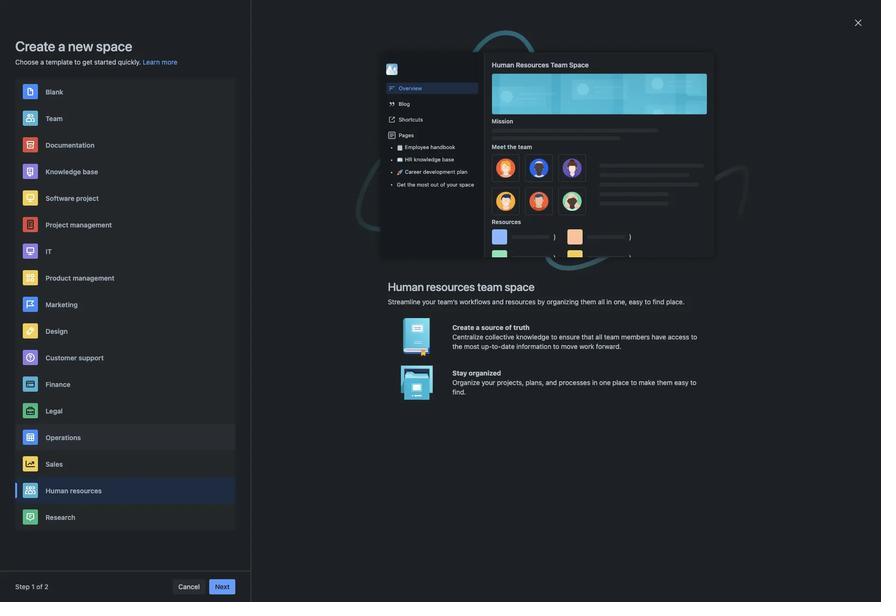 Task type: locate. For each thing, give the bounding box(es) containing it.
1 horizontal spatial @
[[487, 316, 493, 324]]

visited up getting
[[369, 87, 386, 93]]

0 horizontal spatial what
[[350, 245, 364, 253]]

your right gives
[[339, 255, 353, 263]]

team inside create a stellar overview the overview is the first page visitors will see when they visit your space, so it helps to include some information on what the space is about and what your team is working on. overview.svg add a header image. this gives your overview visual appeal and makes it welcoming for visitors. explain what the space is for. start
[[469, 245, 485, 253]]

see
[[466, 236, 476, 244]]

2 vertical spatial october
[[346, 382, 371, 390]]

0 horizontal spatial :notepad_spiral: image
[[397, 145, 403, 151]]

2 vertical spatial resources
[[70, 487, 102, 495]]

:wave: image
[[369, 118, 380, 129], [369, 118, 380, 129]]

0 horizontal spatial more
[[162, 58, 178, 66]]

of inside create a source of truth centralize collective knowledge to ensure that all team members have access to the most up-to-date information to move work forward.
[[506, 323, 512, 331]]

on inside create a stellar overview the overview is the first page visitors will see when they visit your space, so it helps to include some information on what the space is about and what your team is working on. overview.svg add a header image. this gives your overview visual appeal and makes it welcoming for visitors. explain what the space is for. start
[[340, 245, 348, 253]]

2 horizontal spatial human
[[492, 61, 515, 69]]

template down minute
[[253, 117, 283, 125]]

space inside get the most out of your team space october 20, 2023
[[378, 209, 399, 218]]

close
[[269, 345, 285, 353]]

design
[[498, 326, 519, 334]]

week up links
[[313, 416, 329, 424]]

pages
[[399, 132, 414, 138]]

notes inside 'date  participants list meeting participants using their @ mention names @ mention a person to add them as an attendee and they will be notified.  goals list goals for this meeting (e.g., set design priorities for fy19) discussion topics time item presenter notes add notes for each discussion topic  action items add action items to close the loo'
[[382, 335, 400, 343]]

greg up 10
[[386, 125, 398, 131]]

human for team
[[388, 280, 424, 294]]

3 october from the top
[[346, 382, 371, 390]]

are
[[692, 146, 703, 154]]

of up collective
[[506, 323, 512, 331]]

knowledge
[[414, 156, 441, 162], [517, 333, 550, 341]]

admin news button
[[633, 58, 775, 77]]

get down following
[[270, 209, 283, 218]]

all up an
[[599, 298, 605, 306]]

your down the organized
[[482, 379, 496, 387]]

1 horizontal spatial each
[[445, 335, 460, 343]]

:rocket: image
[[397, 170, 403, 175]]

off
[[305, 42, 316, 49]]

discover what's happening
[[228, 165, 318, 172]]

:sunflower: image
[[501, 118, 512, 129]]

october 20, 2023 button
[[346, 220, 400, 229], [346, 301, 400, 310], [346, 381, 400, 391]]

or left the efforts
[[359, 407, 365, 415]]

mention up 'design'
[[495, 316, 520, 324]]

management for product management
[[73, 274, 115, 282]]

1 horizontal spatial focus
[[486, 407, 504, 415]]

information up the 'this'
[[303, 245, 338, 253]]

- left meeting
[[549, 66, 552, 74]]

marketing
[[46, 300, 78, 308]]

1 horizontal spatial easy
[[675, 379, 689, 387]]

october 20, 2023 • my first space for mention
[[346, 301, 450, 309]]

meeting
[[332, 316, 357, 324], [442, 326, 467, 334]]

the down centralize
[[453, 342, 463, 350]]

1 • from the top
[[402, 301, 405, 309]]

each up the efforts
[[358, 397, 373, 405]]

in up blogs,
[[738, 146, 744, 154]]

out down career development plan
[[431, 181, 439, 188]]

0 vertical spatial on
[[340, 245, 348, 253]]

source
[[482, 323, 504, 331]]

close image
[[853, 17, 865, 28]]

1 horizontal spatial notes
[[582, 66, 600, 74]]

2 greg robinson link from the left
[[518, 125, 555, 132]]

for down working
[[500, 255, 509, 263]]

1 20, from the top
[[373, 220, 382, 228]]

3 2023 from the top
[[384, 382, 400, 390]]

1 robinson from the left
[[399, 125, 422, 131]]

visited 2 minutes ago
[[369, 87, 422, 93], [501, 87, 555, 93]]

will left see
[[454, 236, 464, 244]]

is
[[381, 236, 386, 244], [398, 245, 403, 253], [487, 245, 492, 253], [261, 264, 266, 272]]

overview
[[120, 46, 149, 54], [399, 85, 422, 91], [518, 117, 548, 125]]

0 vertical spatial will
[[454, 236, 464, 244]]

0 vertical spatial october 20, 2023 button
[[346, 220, 400, 229]]

0 vertical spatial them
[[581, 298, 597, 306]]

easy right make
[[675, 379, 689, 387]]

for.
[[268, 264, 278, 272]]

all inside create a source of truth centralize collective knowledge to ensure that all team members have access to the most up-to-date information to move work forward.
[[596, 333, 603, 341]]

0 vertical spatial or
[[726, 157, 733, 165]]

1 horizontal spatial date
[[502, 342, 515, 350]]

add inside 'date  participants list meeting participants using their @ mention names @ mention a person to add them as an attendee and they will be notified.  goals list goals for this meeting (e.g., set design priorities for fy19) discussion topics time item presenter notes add notes for each discussion topic  action items add action items to close the loo'
[[558, 316, 570, 324]]

for inside create a stellar overview the overview is the first page visitors will see when they visit your space, so it helps to include some information on what the space is about and what your team is working on. overview.svg add a header image. this gives your overview visual appeal and makes it welcoming for visitors. explain what the space is for. start
[[500, 255, 509, 263]]

cancel
[[178, 583, 200, 591]]

0 horizontal spatial project
[[46, 221, 68, 229]]

1 vertical spatial list
[[387, 326, 399, 334]]

their
[[415, 316, 429, 324]]

overview up gives
[[309, 236, 336, 244]]

minutes for my first space link below human resources team space
[[524, 87, 544, 93]]

1 horizontal spatial 1
[[255, 87, 257, 93]]

to right person
[[550, 316, 556, 324]]

list up the time
[[319, 316, 330, 324]]

a inside create a source of truth centralize collective knowledge to ensure that all team members have access to the most up-to-date information to move work forward.
[[476, 323, 480, 331]]

greg robinson link
[[386, 125, 422, 132], [518, 125, 555, 132]]

brainstorm
[[686, 176, 719, 184]]

1 horizontal spatial get
[[397, 181, 406, 188]]

1 vertical spatial be
[[575, 407, 583, 415]]

that left went
[[526, 397, 538, 405]]

1 vertical spatial knowledge
[[517, 333, 550, 341]]

list
[[319, 316, 330, 324], [387, 326, 399, 334]]

20, for section
[[373, 382, 382, 390]]

minutes up "blog"
[[392, 87, 412, 93]]

ago for confluence
[[416, 138, 425, 144]]

greg inside getting started in confluence greg robinson
[[386, 125, 398, 131]]

global element
[[6, 0, 700, 26]]

• for mention
[[402, 301, 405, 309]]

move
[[562, 342, 578, 350]]

action
[[569, 335, 588, 343]]

1 vertical spatial about
[[498, 416, 516, 424]]

resources
[[427, 280, 475, 294], [506, 298, 536, 306], [70, 487, 102, 495]]

and inside 'date  participants list meeting participants using their @ mention names @ mention a person to add them as an attendee and they will be notified.  goals list goals for this meeting (e.g., set design priorities for fy19) discussion topics time item presenter notes add notes for each discussion topic  action items add action items to close the loo'
[[290, 326, 301, 334]]

0 vertical spatial 1
[[255, 87, 257, 93]]

or
[[726, 157, 733, 165], [359, 407, 365, 415], [464, 416, 471, 424]]

them up 'as'
[[581, 298, 597, 306]]

easy
[[629, 298, 644, 306], [675, 379, 689, 387]]

1 vertical spatial on
[[289, 416, 297, 424]]

0 horizontal spatial :notepad_spiral: image
[[397, 145, 403, 151]]

product management button
[[15, 265, 236, 291]]

1 horizontal spatial started
[[411, 117, 434, 125]]

template for template - weekly status report my first space
[[386, 66, 415, 74]]

resources up my first space
[[516, 61, 549, 69]]

\n left enter
[[359, 416, 365, 424]]

research button
[[15, 504, 236, 530]]

minutes down greg robinson
[[527, 138, 547, 144]]

0 horizontal spatial greg
[[386, 125, 398, 131]]

space
[[96, 38, 132, 54], [279, 66, 299, 74], [274, 74, 289, 80], [406, 74, 421, 80], [538, 74, 553, 80], [460, 181, 475, 188], [378, 209, 399, 218], [378, 245, 396, 253], [588, 255, 607, 263], [505, 280, 535, 294], [432, 301, 450, 309], [432, 382, 450, 390]]

0 horizontal spatial information
[[303, 245, 338, 253]]

2 vertical spatial them
[[658, 379, 673, 387]]

blank
[[46, 88, 63, 96]]

management inside button
[[70, 221, 112, 229]]

out for space
[[431, 181, 439, 188]]

1 greg from the left
[[386, 125, 398, 131]]

be up item
[[330, 326, 338, 334]]

1 mention from the left
[[438, 316, 463, 324]]

team inside create a source of truth centralize collective knowledge to ensure that all team members have access to the most up-to-date information to move work forward.
[[605, 333, 620, 341]]

0 vertical spatial october
[[346, 220, 371, 228]]

space up minute
[[274, 74, 289, 80]]

add up next
[[300, 407, 312, 415]]

and inside whiteboards are available in beta more freeform than pages or blogs, whiteboards empower teams to organize and brainstorm in new ways.
[[673, 176, 684, 184]]

and left 'makes'
[[425, 255, 437, 263]]

your left team's
[[423, 298, 436, 306]]

and
[[673, 176, 684, 184], [424, 245, 436, 253], [425, 255, 437, 263], [493, 298, 504, 306], [290, 326, 301, 334], [546, 379, 558, 387], [279, 397, 290, 405]]

1 horizontal spatial greg
[[518, 125, 530, 131]]

20, inside get the most out of your team space october 20, 2023
[[373, 220, 382, 228]]

research
[[46, 513, 75, 521]]

notes down goals
[[416, 335, 433, 343]]

some
[[285, 245, 302, 253], [314, 407, 331, 415], [520, 407, 537, 415]]

software project button
[[15, 185, 236, 211]]

create for stellar
[[261, 236, 281, 244]]

0 horizontal spatial template
[[253, 117, 283, 125]]

1 horizontal spatial template
[[386, 66, 415, 74]]

overview up the visited 15 minutes ago
[[518, 117, 548, 125]]

date
[[263, 316, 277, 324]]

easy inside human resources team space streamline your team's workflows and resources by organizing them all in one, easy to find place.
[[629, 298, 644, 306]]

image.
[[284, 255, 305, 263]]

1 vertical spatial date
[[444, 397, 457, 405]]

the inside get the most out of your team space october 20, 2023
[[285, 209, 296, 218]]

overview link
[[99, 42, 213, 59]]

team inside get the most out of your team space october 20, 2023
[[358, 209, 376, 218]]

1 vertical spatial october 20, 2023 button
[[346, 301, 400, 310]]

the left the loo
[[287, 345, 297, 353]]

finance
[[46, 380, 71, 388]]

out inside get the most out of your team space october 20, 2023
[[318, 209, 330, 218]]

1 october 20, 2023 • my first space from the top
[[346, 301, 450, 309]]

0 horizontal spatial knowledge
[[414, 156, 441, 162]]

new inside whiteboards are available in beta more freeform than pages or blogs, whiteboards empower teams to organize and brainstorm in new ways.
[[728, 176, 741, 184]]

more up other
[[420, 407, 436, 415]]

1 horizontal spatial plan
[[457, 169, 468, 175]]

to inside create a stellar overview the overview is the first page visitors will see when they visit your space, so it helps to include some information on what the space is about and what your team is working on. overview.svg add a header image. this gives your overview visual appeal and makes it welcoming for visitors. explain what the space is for. start
[[596, 236, 603, 244]]

2 20, from the top
[[373, 301, 382, 309]]

copy
[[261, 397, 277, 405]]

create inside create a new space choose a template to get started quickly. learn more
[[15, 38, 55, 54]]

create inside create a stellar overview the overview is the first page visitors will see when they visit your space, so it helps to include some information on what the space is about and what your team is working on. overview.svg add a header image. this gives your overview visual appeal and makes it welcoming for visitors. explain what the space is for. start
[[261, 236, 281, 244]]

they inside 'date  participants list meeting participants using their @ mention names @ mention a person to add them as an attendee and they will be notified.  goals list goals for this meeting (e.g., set design priorities for fy19) discussion topics time item presenter notes add notes for each discussion topic  action items add action items to close the loo'
[[303, 326, 317, 334]]

1 horizontal spatial they
[[496, 236, 510, 244]]

what up 'makes'
[[438, 245, 452, 253]]

greg
[[386, 125, 398, 131], [518, 125, 530, 131]]

space inside the template - weekly status report my first space
[[406, 74, 421, 80]]

1 vertical spatial started
[[411, 117, 434, 125]]

get inside create a new space dialog
[[397, 181, 406, 188]]

new up get
[[68, 38, 93, 54]]

overview
[[309, 236, 336, 244], [352, 236, 379, 244], [354, 255, 382, 263]]

create inside create a source of truth centralize collective knowledge to ensure that all team members have access to the most up-to-date information to move work forward.
[[453, 323, 475, 331]]

focus down projects
[[339, 416, 357, 424]]

1 vertical spatial :notepad_spiral: image
[[397, 145, 403, 151]]

0 horizontal spatial started
[[94, 58, 116, 66]]

1 vertical spatial focus
[[339, 416, 357, 424]]

about
[[405, 245, 423, 253], [498, 416, 516, 424]]

team inside 'button'
[[46, 114, 63, 122]]

1 inside create a new space dialog
[[31, 583, 35, 591]]

most for team
[[298, 209, 316, 218]]

1 horizontal spatial resources
[[427, 280, 475, 294]]

0 vertical spatial easy
[[629, 298, 644, 306]]

- down visited 1 minute ago
[[285, 117, 288, 125]]

it right so
[[572, 236, 576, 244]]

:notepad_spiral: image
[[501, 66, 512, 78], [397, 145, 403, 151]]

0 horizontal spatial greg robinson link
[[386, 125, 422, 132]]

my first space link
[[253, 74, 289, 80], [386, 74, 421, 80], [518, 74, 553, 80], [407, 301, 450, 310], [407, 381, 450, 391]]

an
[[598, 316, 605, 324]]

will up the time
[[318, 326, 328, 334]]

human for team
[[492, 61, 515, 69]]

team inside human resources team space streamline your team's workflows and resources by organizing them all in one, easy to find place.
[[478, 280, 503, 294]]

for up projects
[[348, 397, 356, 405]]

projects,
[[497, 379, 524, 387]]

2 robinson from the left
[[532, 125, 555, 131]]

the up stellar
[[285, 209, 296, 218]]

more
[[645, 157, 660, 165]]

template left meeting
[[518, 66, 548, 74]]

0 horizontal spatial will
[[318, 326, 328, 334]]

my first space
[[518, 74, 553, 80]]

2023 for for
[[384, 382, 400, 390]]

october up participants
[[346, 301, 371, 309]]

1 horizontal spatial on
[[340, 245, 348, 253]]

template left weekly
[[386, 66, 415, 74]]

important
[[563, 416, 593, 424]]

1 greg robinson link from the left
[[386, 125, 422, 132]]

week.
[[375, 397, 393, 405]]

get inside get the most out of your team space october 20, 2023
[[270, 209, 283, 218]]

space up quickly. at the left of the page
[[96, 38, 132, 54]]

meeting left "(e.g.,"
[[442, 326, 467, 334]]

0 vertical spatial meeting
[[332, 316, 357, 324]]

2 right "step"
[[44, 583, 49, 591]]

get
[[397, 181, 406, 188], [270, 209, 283, 218]]

greg up the 15
[[518, 125, 530, 131]]

overview left visual
[[354, 255, 382, 263]]

organized
[[469, 369, 502, 377]]

2 october 20, 2023 • my first space from the top
[[346, 382, 450, 390]]

to right //
[[417, 397, 423, 405]]

team
[[551, 61, 568, 69], [46, 114, 63, 122]]

october up the
[[346, 220, 371, 228]]

1 horizontal spatial information
[[517, 342, 552, 350]]

1 vertical spatial new
[[728, 176, 741, 184]]

1 vertical spatial them
[[571, 316, 587, 324]]

0 horizontal spatial be
[[330, 326, 338, 334]]

october 20, 2023 • my first space for week.
[[346, 382, 450, 390]]

support
[[79, 354, 104, 362]]

1 horizontal spatial -
[[417, 66, 420, 74]]

mention
[[438, 316, 463, 324], [495, 316, 520, 324]]

human down sales
[[46, 487, 68, 495]]

them inside stay organized organize your projects, plans, and processes in one place to make them easy to find.
[[658, 379, 673, 387]]

0 horizontal spatial -
[[285, 117, 288, 125]]

notes down the efforts
[[367, 416, 385, 424]]

efforts
[[367, 407, 388, 415]]

management
[[70, 221, 112, 229], [73, 274, 115, 282]]

be inside 'date  participants list meeting participants using their @ mention names @ mention a person to add them as an attendee and they will be notified.  goals list goals for this meeting (e.g., set design priorities for fy19) discussion topics time item presenter notes add notes for each discussion topic  action items add action items to close the loo'
[[330, 326, 338, 334]]

be up important in the right bottom of the page
[[575, 407, 583, 415]]

item
[[335, 335, 349, 343]]

0 horizontal spatial 2
[[44, 583, 49, 591]]

sales button
[[15, 451, 236, 477]]

3 october 20, 2023 button from the top
[[346, 381, 400, 391]]

greg robinson link up pages
[[386, 125, 422, 132]]

resources inside button
[[70, 487, 102, 495]]

2 horizontal spatial that
[[582, 333, 594, 341]]

notes down "using" on the left bottom of page
[[382, 335, 400, 343]]

0 vertical spatial knowledge
[[414, 156, 441, 162]]

2 october 20, 2023 button from the top
[[346, 301, 400, 310]]

0 horizontal spatial list
[[319, 316, 330, 324]]

topics
[[298, 335, 317, 343]]

1 vertical spatial all
[[596, 333, 603, 341]]

working
[[493, 245, 518, 253]]

2 • from the top
[[402, 382, 405, 390]]

human inside human resources team space streamline your team's workflows and resources by organizing them all in one, easy to find place.
[[388, 280, 424, 294]]

2 mention from the left
[[495, 316, 520, 324]]

in left one
[[593, 379, 598, 387]]

about inside create a stellar overview the overview is the first page visitors will see when they visit your space, so it helps to include some information on what the space is about and what your team is working on. overview.svg add a header image. this gives your overview visual appeal and makes it welcoming for visitors. explain what the space is for. start
[[405, 245, 423, 253]]

banner
[[0, 0, 882, 27]]

some down section
[[314, 407, 331, 415]]

0 vertical spatial add
[[558, 316, 570, 324]]

0 horizontal spatial any
[[293, 426, 304, 434]]

so
[[563, 236, 571, 244]]

group
[[99, 42, 213, 127]]

2 vertical spatial or
[[464, 416, 471, 424]]

:notepad_spiral: image
[[501, 66, 512, 78], [397, 145, 403, 151]]

information
[[303, 245, 338, 253], [517, 342, 552, 350]]

a inside 'date  participants list meeting participants using their @ mention names @ mention a person to add them as an attendee and they will be notified.  goals list goals for this meeting (e.g., set design priorities for fy19) discussion topics time item presenter notes add notes for each discussion topic  action items add action items to close the loo'
[[522, 316, 525, 324]]

group containing overview
[[99, 42, 213, 127]]

Search field
[[701, 5, 796, 21]]

human up streamline
[[388, 280, 424, 294]]

date inside create a source of truth centralize collective knowledge to ensure that all team members have access to the most up-to-date information to move work forward.
[[502, 342, 515, 350]]

0 vertical spatial resources
[[427, 280, 475, 294]]

legal
[[46, 407, 63, 415]]

finance button
[[15, 371, 236, 398]]

• up type
[[402, 382, 405, 390]]

for
[[500, 255, 509, 263], [419, 326, 427, 334], [549, 326, 558, 334], [435, 335, 443, 343], [348, 397, 356, 405]]

management inside button
[[73, 274, 115, 282]]

:notepad_spiral: image right report
[[501, 66, 512, 78]]

next
[[215, 583, 230, 591]]

0 horizontal spatial human
[[46, 487, 68, 495]]

:sunflower: image
[[501, 118, 512, 129]]

3 20, from the top
[[373, 382, 382, 390]]

october for this
[[346, 382, 371, 390]]

or inside whiteboards are available in beta more freeform than pages or blogs, whiteboards empower teams to organize and brainstorm in new ways.
[[726, 157, 733, 165]]

ago right pages
[[416, 138, 425, 144]]

project
[[76, 194, 99, 202]]

0 vertical spatial that
[[582, 333, 594, 341]]

space
[[570, 61, 589, 69]]

this
[[429, 326, 440, 334], [311, 397, 322, 405], [570, 397, 581, 405], [518, 416, 529, 424]]

space down "announcements"
[[378, 209, 399, 218]]

and inside stay organized organize your projects, plans, and processes in one place to make them easy to find.
[[546, 379, 558, 387]]

october 20, 2023 button up participants
[[346, 301, 400, 310]]

- for meeting
[[549, 66, 552, 74]]

:book: image
[[397, 157, 403, 163], [397, 157, 403, 163]]

1 horizontal spatial or
[[464, 416, 471, 424]]

easy inside stay organized organize your projects, plans, and processes in one place to make them easy to find.
[[675, 379, 689, 387]]

admin
[[637, 64, 657, 72]]

ways.
[[743, 176, 760, 184]]

greg robinson link up the visited 15 minutes ago
[[518, 125, 555, 132]]

product
[[46, 274, 71, 282]]

0 vertical spatial any
[[405, 416, 415, 424]]

space inside human resources team space streamline your team's workflows and resources by organizing them all in one, easy to find place.
[[505, 280, 535, 294]]

0 vertical spatial new
[[68, 38, 93, 54]]

0 horizontal spatial get
[[270, 209, 283, 218]]

gives
[[321, 255, 337, 263]]

1 october from the top
[[346, 220, 371, 228]]

1 vertical spatial october
[[346, 301, 371, 309]]

template inside the template - weekly status report my first space
[[386, 66, 415, 74]]

visited 2 minutes ago up "blog"
[[369, 87, 422, 93]]

more
[[162, 58, 178, 66], [420, 407, 436, 415]]

new down teams
[[728, 176, 741, 184]]

1 horizontal spatial it
[[572, 236, 576, 244]]

your up the
[[341, 209, 356, 218]]

1 vertical spatial overview
[[399, 85, 422, 91]]

1 vertical spatial •
[[402, 382, 405, 390]]

0 horizontal spatial about
[[405, 245, 423, 253]]

0 horizontal spatial or
[[359, 407, 365, 415]]

project inside button
[[46, 221, 68, 229]]

documentation button
[[15, 132, 236, 158]]

on inside copy and paste this section for each week. type // to add a date win add a few things that went well this week needs input add some projects or efforts that need more input/help note focus add some areas you'll be focusing on next week \n focus \n notes enter any other thoughts or feelings about this past week important links add any key links tha
[[289, 416, 297, 424]]

2 2023 from the top
[[384, 301, 400, 309]]

1 horizontal spatial new
[[728, 176, 741, 184]]

to down blogs,
[[735, 167, 741, 175]]

0 vertical spatial started
[[94, 58, 116, 66]]

october up section
[[346, 382, 371, 390]]

and right plans,
[[546, 379, 558, 387]]

0 horizontal spatial on
[[289, 416, 297, 424]]

2 horizontal spatial most
[[465, 342, 480, 350]]

0 horizontal spatial create
[[15, 38, 55, 54]]

0 horizontal spatial week
[[313, 416, 329, 424]]

1 vertical spatial or
[[359, 407, 365, 415]]

collective
[[486, 333, 515, 341]]

hr knowledge base
[[405, 156, 455, 162]]

be
[[330, 326, 338, 334], [575, 407, 583, 415]]

some up past
[[520, 407, 537, 415]]

beta
[[746, 146, 762, 154]]

date inside copy and paste this section for each week. type // to add a date win add a few things that went well this week needs input add some projects or efforts that need more input/help note focus add some areas you'll be focusing on next week \n focus \n notes enter any other thoughts or feelings about this past week important links add any key links tha
[[444, 397, 457, 405]]

october inside get the most out of your team space october 20, 2023
[[346, 220, 371, 228]]

header
[[261, 255, 282, 263]]

0 horizontal spatial that
[[389, 407, 401, 415]]

1 vertical spatial information
[[517, 342, 552, 350]]

1 horizontal spatial create
[[261, 236, 281, 244]]

most inside get the most out of your team space october 20, 2023
[[298, 209, 316, 218]]

template for template - project plan
[[253, 117, 283, 125]]

1 horizontal spatial most
[[417, 181, 430, 188]]

some inside create a stellar overview the overview is the first page visitors will see when they visit your space, so it helps to include some information on what the space is about and what your team is working on. overview.svg add a header image. this gives your overview visual appeal and makes it welcoming for visitors. explain what the space is for. start
[[285, 245, 302, 253]]

1 2023 from the top
[[384, 220, 400, 228]]

1 horizontal spatial mention
[[495, 316, 520, 324]]

1 vertical spatial human
[[388, 280, 424, 294]]

1 vertical spatial meeting
[[442, 326, 467, 334]]

first inside create a stellar overview the overview is the first page visitors will see when they visit your space, so it helps to include some information on what the space is about and what your team is working on. overview.svg add a header image. this gives your overview visual appeal and makes it welcoming for visitors. explain what the space is for. start
[[399, 236, 411, 244]]

2 october from the top
[[346, 301, 371, 309]]

greg inside greg robinson link
[[518, 125, 530, 131]]

1 horizontal spatial about
[[498, 416, 516, 424]]

of up the
[[332, 209, 339, 218]]

each left discussion
[[445, 335, 460, 343]]

your down development
[[447, 181, 458, 188]]

knowledge down truth
[[517, 333, 550, 341]]

greg robinson link for 10
[[386, 125, 422, 132]]

be inside copy and paste this section for each week. type // to add a date win add a few things that went well this week needs input add some projects or efforts that need more input/help note focus add some areas you'll be focusing on next week \n focus \n notes enter any other thoughts or feelings about this past week important links add any key links tha
[[575, 407, 583, 415]]

visited left minute
[[236, 87, 253, 93]]

started inside getting started in confluence greg robinson
[[411, 117, 434, 125]]

date  participants list meeting participants using their @ mention names @ mention a person to add them as an attendee and they will be notified.  goals list goals for this meeting (e.g., set design priorities for fy19) discussion topics time item presenter notes add notes for each discussion topic  action items add action items to close the loo
[[261, 316, 606, 353]]

knowledge down 'employee handbook'
[[414, 156, 441, 162]]

2 greg from the left
[[518, 125, 530, 131]]

1 vertical spatial it
[[460, 255, 464, 263]]

2 vertical spatial 2023
[[384, 382, 400, 390]]

:dart: image
[[369, 66, 380, 78], [369, 66, 380, 78]]

team down blank
[[46, 114, 63, 122]]

forward.
[[597, 342, 622, 350]]

more inside create a new space choose a template to get started quickly. learn more
[[162, 58, 178, 66]]

2 horizontal spatial or
[[726, 157, 733, 165]]

- inside the template - weekly status report my first space
[[417, 66, 420, 74]]

•
[[402, 301, 405, 309], [402, 382, 405, 390]]



Task type: vqa. For each thing, say whether or not it's contained in the screenshot.
"October" to the bottom
yes



Task type: describe. For each thing, give the bounding box(es) containing it.
them inside 'date  participants list meeting participants using their @ mention names @ mention a person to add them as an attendee and they will be notified.  goals list goals for this meeting (e.g., set design priorities for fy19) discussion topics time item presenter notes add notes for each discussion topic  action items add action items to close the loo'
[[571, 316, 587, 324]]

organize
[[453, 379, 480, 387]]

time
[[318, 335, 333, 343]]

operations button
[[15, 424, 236, 451]]

following
[[244, 181, 273, 189]]

plan inside create a new space dialog
[[457, 169, 468, 175]]

development
[[424, 169, 456, 175]]

1 horizontal spatial that
[[526, 397, 538, 405]]

visited left 10
[[369, 138, 386, 144]]

ago down greg robinson
[[548, 138, 557, 144]]

a down helps
[[586, 245, 590, 253]]

robinson inside getting started in confluence greg robinson
[[399, 125, 422, 131]]

for left centralize
[[435, 335, 443, 343]]

page
[[413, 236, 428, 244]]

ago for status
[[413, 87, 422, 93]]

:rocket: image
[[397, 170, 403, 175]]

2 horizontal spatial week
[[583, 397, 599, 405]]

starred
[[120, 80, 143, 88]]

empower
[[684, 167, 713, 175]]

blogs,
[[734, 157, 753, 165]]

about inside copy and paste this section for each week. type // to add a date win add a few things that went well this week needs input add some projects or efforts that need more input/help note focus add some areas you'll be focusing on next week \n focus \n notes enter any other thoughts or feelings about this past week important links add any key links tha
[[498, 416, 516, 424]]

feed
[[604, 165, 618, 173]]

person
[[527, 316, 548, 324]]

for down their
[[419, 326, 427, 334]]

focusing
[[261, 416, 287, 424]]

one,
[[614, 298, 628, 306]]

information inside create a source of truth centralize collective knowledge to ensure that all team members have access to the most up-to-date information to move work forward.
[[517, 342, 552, 350]]

human resources team space
[[492, 61, 589, 69]]

a left 'few'
[[487, 397, 490, 405]]

1 horizontal spatial some
[[314, 407, 331, 415]]

october for participants
[[346, 301, 371, 309]]

space down helps
[[588, 255, 607, 263]]

0 vertical spatial :notepad_spiral: image
[[501, 66, 512, 78]]

2 inside create a new space dialog
[[44, 583, 49, 591]]

explain
[[536, 255, 558, 263]]

minutes for greg robinson link associated with 10
[[394, 138, 414, 144]]

to right make
[[691, 379, 697, 387]]

1 vertical spatial resources
[[492, 218, 522, 226]]

as
[[589, 316, 596, 324]]

0 horizontal spatial focus
[[339, 416, 357, 424]]

get the most out of your team space link
[[270, 208, 401, 218]]

plans,
[[526, 379, 544, 387]]

this right paste
[[311, 397, 322, 405]]

space down left
[[279, 66, 299, 74]]

edit feed button
[[590, 164, 618, 174]]

resources for human resources team space streamline your team's workflows and resources by organizing them all in one, easy to find place.
[[427, 280, 475, 294]]

by
[[538, 298, 545, 306]]

in down teams
[[721, 176, 726, 184]]

to left close
[[261, 345, 267, 353]]

0 vertical spatial resources
[[516, 61, 549, 69]]

helps
[[578, 236, 595, 244]]

• for week.
[[402, 382, 405, 390]]

start
[[280, 264, 295, 272]]

0 horizontal spatial it
[[460, 255, 464, 263]]

employee
[[405, 144, 429, 150]]

started inside create a new space choose a template to get started quickly. learn more
[[94, 58, 116, 66]]

following button
[[228, 178, 277, 193]]

for inside copy and paste this section for each week. type // to add a date win add a few things that went well this week needs input add some projects or efforts that need more input/help note focus add some areas you'll be focusing on next week \n focus \n notes enter any other thoughts or feelings about this past week important links add any key links tha
[[348, 397, 356, 405]]

pages
[[706, 157, 725, 165]]

1 vertical spatial :notepad_spiral: image
[[397, 145, 403, 151]]

1 horizontal spatial what
[[438, 245, 452, 253]]

your inside human resources team space streamline your team's workflows and resources by organizing them all in one, easy to find place.
[[423, 298, 436, 306]]

will inside 'date  participants list meeting participants using their @ mention names @ mention a person to add them as an attendee and they will be notified.  goals list goals for this meeting (e.g., set design priorities for fy19) discussion topics time item presenter notes add notes for each discussion topic  action items add action items to close the loo'
[[318, 326, 328, 334]]

add inside copy and paste this section for each week. type // to add a date win add a few things that went well this week needs input add some projects or efforts that need more input/help note focus add some areas you'll be focusing on next week \n focus \n notes enter any other thoughts or feelings about this past week important links add any key links tha
[[425, 397, 437, 405]]

project management button
[[15, 211, 236, 238]]

place.
[[667, 298, 685, 306]]

add down focusing
[[279, 426, 291, 434]]

ago for my
[[277, 87, 287, 93]]

settings
[[681, 196, 706, 204]]

0 vertical spatial it
[[572, 236, 576, 244]]

notes inside 'date  participants list meeting participants using their @ mention names @ mention a person to add them as an attendee and they will be notified.  goals list goals for this meeting (e.g., set design priorities for fy19) discussion topics time item presenter notes add notes for each discussion topic  action items add action items to close the loo'
[[416, 335, 433, 343]]

each inside 'date  participants list meeting participants using their @ mention names @ mention a person to add them as an attendee and they will be notified.  goals list goals for this meeting (e.g., set design priorities for fy19) discussion topics time item presenter notes add notes for each discussion topic  action items add action items to close the loo'
[[445, 335, 460, 343]]

0 horizontal spatial overview
[[120, 46, 149, 54]]

space up visual
[[378, 245, 396, 253]]

will inside create a stellar overview the overview is the first page visitors will see when they visit your space, so it helps to include some information on what the space is about and what your team is working on. overview.svg add a header image. this gives your overview visual appeal and makes it welcoming for visitors. explain what the space is for. start
[[454, 236, 464, 244]]

1 horizontal spatial any
[[405, 416, 415, 424]]

they inside create a stellar overview the overview is the first page visitors will see when they visit your space, so it helps to include some information on what the space is about and what your team is working on. overview.svg add a header image. this gives your overview visual appeal and makes it welcoming for visitors. explain what the space is for. start
[[496, 236, 510, 244]]

to left make
[[631, 379, 638, 387]]

create for new
[[15, 38, 55, 54]]

enable in settings link
[[645, 193, 712, 208]]

space down human resources team space
[[538, 74, 553, 80]]

the down career
[[408, 181, 416, 188]]

my first space link up //
[[407, 381, 450, 391]]

october 20, 2023 button for using
[[346, 301, 400, 310]]

template - project plan
[[253, 117, 328, 125]]

ago down my first space
[[545, 87, 555, 93]]

0 vertical spatial base
[[443, 156, 455, 162]]

2023 inside get the most out of your team space october 20, 2023
[[384, 220, 400, 228]]

announcements button
[[328, 178, 398, 193]]

centralize
[[453, 333, 484, 341]]

2 horizontal spatial resources
[[506, 298, 536, 306]]

in inside getting started in confluence greg robinson
[[436, 117, 442, 125]]

the left the 15
[[508, 143, 517, 151]]

of down development
[[441, 181, 446, 188]]

in inside human resources team space streamline your team's workflows and resources by organizing them all in one, easy to find place.
[[607, 298, 613, 306]]

news
[[659, 64, 675, 72]]

1 visited 2 minutes ago from the left
[[369, 87, 422, 93]]

operations
[[46, 433, 81, 441]]

a left stellar
[[283, 236, 287, 244]]

stay organized organize your projects, plans, and processes in one place to make them easy to find.
[[453, 369, 697, 396]]

your up the on. on the top right of the page
[[526, 236, 539, 244]]

my inside the template - weekly status report my first space
[[386, 74, 393, 80]]

knowledge inside create a source of truth centralize collective knowledge to ensure that all team members have access to the most up-to-date information to move work forward.
[[517, 333, 550, 341]]

new inside create a new space choose a template to get started quickly. learn more
[[68, 38, 93, 54]]

greg robinson link for 15
[[518, 125, 555, 132]]

copy and paste this section for each week. type // to add a date win add a few things that went well this week needs input add some projects or efforts that need more input/help note focus add some areas you'll be focusing on next week \n focus \n notes enter any other thoughts or feelings about this past week important links add any key links tha
[[261, 397, 599, 434]]

a up template
[[58, 38, 65, 54]]

most inside create a source of truth centralize collective knowledge to ensure that all team members have access to the most up-to-date information to move work forward.
[[465, 342, 480, 350]]

your down see
[[454, 245, 468, 253]]

for left fy19)
[[549, 326, 558, 334]]

overview.svg
[[531, 245, 570, 253]]

october 20, 2023 button for section
[[346, 381, 400, 391]]

2 @ from the left
[[487, 316, 493, 324]]

add down fy19)
[[555, 335, 567, 343]]

using
[[396, 316, 413, 324]]

and inside human resources team space streamline your team's workflows and resources by organizing them all in one, easy to find place.
[[493, 298, 504, 306]]

few
[[492, 397, 503, 405]]

more inside copy and paste this section for each week. type // to add a date win add a few things that went well this week needs input add some projects or efforts that need more input/help note focus add some areas you'll be focusing on next week \n focus \n notes enter any other thoughts or feelings about this past week important links add any key links tha
[[420, 407, 436, 415]]

1 items from the left
[[536, 335, 553, 343]]

information inside create a stellar overview the overview is the first page visitors will see when they visit your space, so it helps to include some information on what the space is about and what your team is working on. overview.svg add a header image. this gives your overview visual appeal and makes it welcoming for visitors. explain what the space is for. start
[[303, 245, 338, 253]]

blog
[[399, 101, 410, 107]]

you
[[275, 42, 288, 49]]

2 visited 2 minutes ago from the left
[[501, 87, 555, 93]]

you'll
[[557, 407, 573, 415]]

make
[[639, 379, 656, 387]]

employee handbook
[[405, 144, 456, 150]]

next button
[[210, 579, 236, 595]]

team's
[[438, 298, 458, 306]]

your inside stay organized organize your projects, plans, and processes in one place to make them easy to find.
[[482, 379, 496, 387]]

your inside get the most out of your team space october 20, 2023
[[341, 209, 356, 218]]

get
[[82, 58, 93, 66]]

visited 1 minute ago
[[236, 87, 287, 93]]

space inside create a new space choose a template to get started quickly. learn more
[[96, 38, 132, 54]]

the
[[338, 236, 350, 244]]

teams
[[714, 167, 733, 175]]

out for team
[[318, 209, 330, 218]]

key
[[305, 426, 316, 434]]

overview inside create a new space dialog
[[399, 85, 422, 91]]

projects
[[332, 407, 357, 415]]

1 for minute
[[255, 87, 257, 93]]

note
[[470, 407, 484, 415]]

1 for of
[[31, 583, 35, 591]]

each inside copy and paste this section for each week. type // to add a date win add a few things that went well this week needs input add some projects or efforts that need more input/help note focus add some areas you'll be focusing on next week \n focus \n notes enter any other thoughts or feelings about this past week important links add any key links tha
[[358, 397, 373, 405]]

overview right the
[[352, 236, 379, 244]]

resources for human resources
[[70, 487, 102, 495]]

15
[[520, 138, 525, 144]]

2 horizontal spatial 2
[[520, 87, 523, 93]]

weekly
[[422, 66, 445, 74]]

add down things
[[506, 407, 518, 415]]

of inside get the most out of your team space october 20, 2023
[[332, 209, 339, 218]]

discussion
[[263, 335, 296, 343]]

create a source of truth centralize collective knowledge to ensure that all team members have access to the most up-to-date information to move work forward.
[[453, 323, 698, 350]]

legal button
[[15, 398, 236, 424]]

notes inside copy and paste this section for each week. type // to add a date win add a few things that went well this week needs input add some projects or efforts that need more input/help note focus add some areas you'll be focusing on next week \n focus \n notes enter any other thoughts or feelings about this past week important links add any key links tha
[[367, 416, 385, 424]]

2 \n from the left
[[359, 416, 365, 424]]

other
[[417, 416, 433, 424]]

work
[[580, 342, 595, 350]]

edit
[[590, 165, 602, 173]]

my first space link up minute
[[253, 74, 289, 80]]

0 vertical spatial :notepad_spiral: image
[[501, 66, 512, 78]]

and down page
[[424, 245, 436, 253]]

this right well on the bottom right of page
[[570, 397, 581, 405]]

get for space
[[397, 181, 406, 188]]

my first space link up their
[[407, 301, 450, 310]]

my first space link up "blog"
[[386, 74, 421, 80]]

1 @ from the left
[[431, 316, 437, 324]]

this left past
[[518, 416, 529, 424]]

truth
[[514, 323, 530, 331]]

in right enable
[[673, 196, 679, 204]]

members
[[622, 333, 651, 341]]

one
[[600, 379, 611, 387]]

to left fy19)
[[552, 333, 558, 341]]

the up visual
[[387, 236, 397, 244]]

1 horizontal spatial team
[[551, 61, 568, 69]]

this inside 'date  participants list meeting participants using their @ mention names @ mention a person to add them as an attendee and they will be notified.  goals list goals for this meeting (e.g., set design priorities for fy19) discussion topics time item presenter notes add notes for each discussion topic  action items add action items to close the loo'
[[429, 326, 440, 334]]

most for space
[[417, 181, 430, 188]]

1 \n from the left
[[331, 416, 337, 424]]

loo
[[299, 345, 308, 353]]

greg robinson
[[518, 125, 555, 131]]

quickly.
[[118, 58, 141, 66]]

to right access
[[692, 333, 698, 341]]

to inside create a new space choose a template to get started quickly. learn more
[[75, 58, 81, 66]]

visitors
[[430, 236, 452, 244]]

2 horizontal spatial some
[[520, 407, 537, 415]]

2 vertical spatial that
[[389, 407, 401, 415]]

minute
[[259, 87, 276, 93]]

get for team
[[270, 209, 283, 218]]

knowledge base button
[[15, 158, 236, 185]]

a up input/help
[[438, 397, 442, 405]]

well
[[556, 397, 568, 405]]

them inside human resources team space streamline your team's workflows and resources by organizing them all in one, easy to find place.
[[581, 298, 597, 306]]

notified.
[[340, 326, 365, 334]]

of right "step"
[[36, 583, 43, 591]]

team down greg robinson
[[518, 143, 533, 151]]

to left move
[[554, 342, 560, 350]]

all inside human resources team space streamline your team's workflows and resources by organizing them all in one, easy to find place.
[[599, 298, 605, 306]]

2 items from the left
[[589, 335, 606, 343]]

and inside copy and paste this section for each week. type // to add a date win add a few things that went well this week needs input add some projects or efforts that need more input/help note focus add some areas you'll be focusing on next week \n focus \n notes enter any other thoughts or feelings about this past week important links add any key links tha
[[279, 397, 290, 405]]

visited left the 15
[[501, 138, 518, 144]]

0 vertical spatial plan
[[314, 117, 328, 125]]

create for source
[[453, 323, 475, 331]]

need
[[403, 407, 419, 415]]

my first space link down human resources team space
[[518, 74, 553, 80]]

space up 'date  participants list meeting participants using their @ mention names @ mention a person to add them as an attendee and they will be notified.  goals list goals for this meeting (e.g., set design priorities for fy19) discussion topics time item presenter notes add notes for each discussion topic  action items add action items to close the loo'
[[432, 301, 450, 309]]

the down get the most out of your team space october 20, 2023
[[366, 245, 376, 253]]

learn more link
[[143, 57, 178, 67]]

management for project management
[[70, 221, 112, 229]]

add down goals
[[402, 335, 414, 343]]

visited 15 minutes ago
[[501, 138, 557, 144]]

a right choose
[[40, 58, 44, 66]]

topic
[[496, 335, 511, 343]]

step 1 of 2
[[15, 583, 49, 591]]

create a new space dialog
[[0, 0, 882, 602]]

1 vertical spatial any
[[293, 426, 304, 434]]

space left find. on the bottom
[[432, 382, 450, 390]]

add inside create a stellar overview the overview is the first page visitors will see when they visit your space, so it helps to include some information on what the space is about and what your team is working on. overview.svg add a header image. this gives your overview visual appeal and makes it welcoming for visitors. explain what the space is for. start
[[572, 245, 584, 253]]

visited down my first space
[[501, 87, 518, 93]]

human inside button
[[46, 487, 68, 495]]

to inside copy and paste this section for each week. type // to add a date win add a few things that went well this week needs input add some projects or efforts that need more input/help note focus add some areas you'll be focusing on next week \n focus \n notes enter any other thoughts or feelings about this past week important links add any key links tha
[[417, 397, 423, 405]]

visited up discover
[[236, 138, 253, 144]]

2 horizontal spatial what
[[560, 255, 575, 263]]

create a new space choose a template to get started quickly. learn more
[[15, 38, 178, 66]]

space down career development plan
[[460, 181, 475, 188]]

2 vertical spatial overview
[[518, 117, 548, 125]]

add up note
[[473, 397, 485, 405]]

1 horizontal spatial meeting
[[442, 326, 467, 334]]

first inside the template - weekly status report my first space
[[395, 74, 405, 80]]

in inside stay organized organize your projects, plans, and processes in one place to make them easy to find.
[[593, 379, 598, 387]]

20, for using
[[373, 301, 382, 309]]

- for weekly
[[417, 66, 420, 74]]

0 vertical spatial project
[[289, 117, 312, 125]]

the inside 'date  participants list meeting participants using their @ mention names @ mention a person to add them as an attendee and they will be notified.  goals list goals for this meeting (e.g., set design priorities for fy19) discussion topics time item presenter notes add notes for each discussion topic  action items add action items to close the loo'
[[287, 345, 297, 353]]

the down helps
[[577, 255, 587, 263]]

minutes for my first space link above "blog"
[[392, 87, 412, 93]]

my first space my first space
[[253, 66, 299, 80]]

1 horizontal spatial week
[[546, 416, 562, 424]]

names
[[465, 316, 485, 324]]

that inside create a source of truth centralize collective knowledge to ensure that all team members have access to the most up-to-date information to move work forward.
[[582, 333, 594, 341]]

- for project
[[285, 117, 288, 125]]

to inside human resources team space streamline your team's workflows and resources by organizing them all in one, easy to find place.
[[645, 298, 652, 306]]

2023 for their
[[384, 301, 400, 309]]

get the most out of your space
[[397, 181, 475, 188]]

the inside create a source of truth centralize collective knowledge to ensure that all team members have access to the most up-to-date information to move work forward.
[[453, 342, 463, 350]]

to inside whiteboards are available in beta more freeform than pages or blogs, whiteboards empower teams to organize and brainstorm in new ways.
[[735, 167, 741, 175]]

space,
[[541, 236, 561, 244]]

win
[[459, 397, 471, 405]]

team button
[[15, 105, 236, 132]]

base inside button
[[83, 167, 98, 175]]

1 horizontal spatial 2
[[387, 87, 390, 93]]

section
[[324, 397, 346, 405]]

template for template - meeting notes
[[518, 66, 548, 74]]

0 vertical spatial notes
[[582, 66, 600, 74]]

type
[[394, 397, 409, 405]]

minutes for 15 greg robinson link
[[527, 138, 547, 144]]

1 october 20, 2023 button from the top
[[346, 220, 400, 229]]



